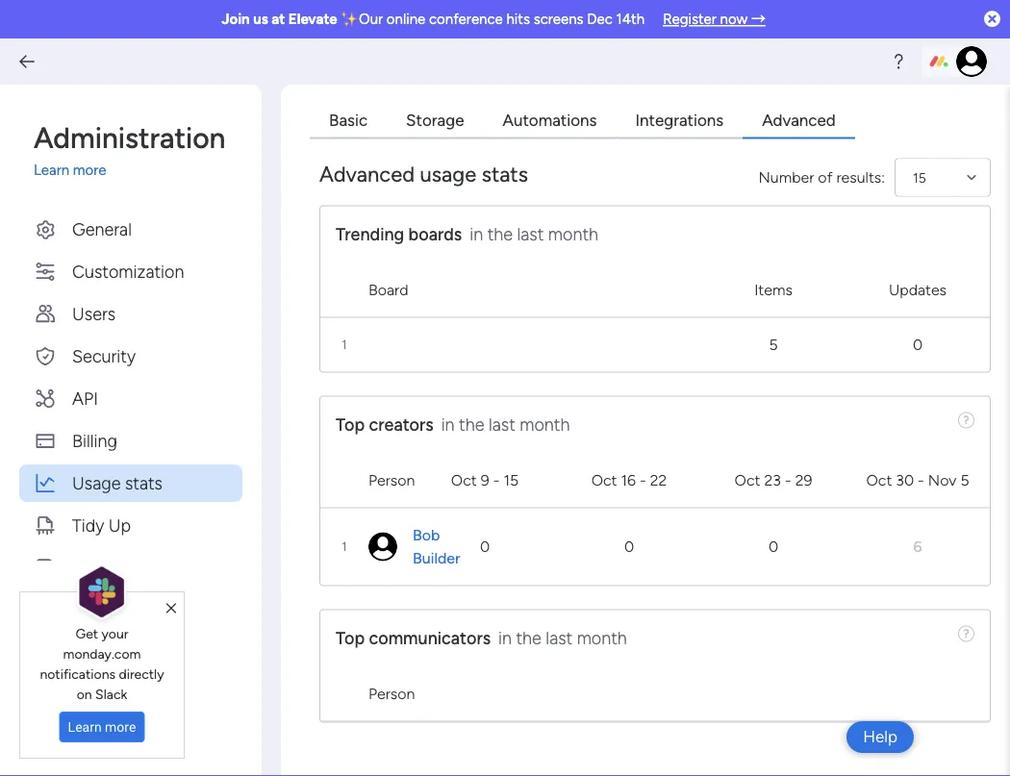 Task type: locate. For each thing, give the bounding box(es) containing it.
1 vertical spatial 15
[[504, 471, 519, 489]]

help button
[[847, 722, 914, 754]]

2 horizontal spatial the
[[516, 628, 542, 649]]

0 horizontal spatial 15
[[504, 471, 519, 489]]

nov
[[929, 471, 957, 489]]

1 top from the top
[[336, 414, 365, 435]]

oct left 23
[[735, 471, 761, 489]]

last for trending boards in the last month
[[517, 224, 544, 244]]

0 vertical spatial ?
[[964, 413, 970, 427]]

1 vertical spatial in
[[441, 414, 455, 435]]

top left communicators
[[336, 628, 365, 649]]

person
[[369, 471, 415, 489], [369, 685, 415, 703]]

api
[[72, 388, 98, 409]]

0 horizontal spatial advanced
[[320, 161, 415, 186]]

top creators in the last month
[[336, 414, 570, 435]]

0 vertical spatial person
[[369, 471, 415, 489]]

1 horizontal spatial stats
[[482, 161, 528, 186]]

- right 23
[[785, 471, 792, 489]]

usage
[[420, 161, 477, 186]]

security button
[[19, 337, 243, 375]]

? for top creators in the last month
[[964, 413, 970, 427]]

2 vertical spatial month
[[577, 628, 627, 649]]

in right creators at the left bottom
[[441, 414, 455, 435]]

0 vertical spatial advanced
[[763, 110, 836, 129]]

3 oct from the left
[[735, 471, 761, 489]]

2 - from the left
[[640, 471, 647, 489]]

1 vertical spatial learn
[[68, 720, 102, 736]]

1 oct from the left
[[451, 471, 477, 489]]

advanced up number
[[763, 110, 836, 129]]

- for oct 16
[[640, 471, 647, 489]]

back to workspace image
[[17, 52, 37, 71]]

learn inside button
[[68, 720, 102, 736]]

register now → link
[[663, 11, 766, 28]]

updates
[[889, 281, 947, 299]]

15 right results:
[[913, 169, 927, 185]]

- right 30
[[918, 471, 925, 489]]

0 vertical spatial top
[[336, 414, 365, 435]]

1
[[342, 337, 347, 352], [342, 539, 347, 554]]

1 vertical spatial the
[[459, 414, 485, 435]]

content
[[72, 557, 136, 578]]

0 vertical spatial learn
[[34, 162, 69, 179]]

5 right nov
[[961, 471, 970, 489]]

more down administration
[[73, 162, 106, 179]]

29
[[796, 471, 813, 489]]

users
[[72, 303, 116, 324]]

30
[[896, 471, 914, 489]]

0 horizontal spatial the
[[459, 414, 485, 435]]

stats right usage
[[482, 161, 528, 186]]

2 ? from the top
[[964, 627, 970, 641]]

1 horizontal spatial in
[[470, 224, 483, 244]]

1 vertical spatial stats
[[125, 473, 163, 493]]

advanced
[[763, 110, 836, 129], [320, 161, 415, 186]]

1 vertical spatial person
[[369, 685, 415, 703]]

bob builder image
[[957, 46, 988, 77]]

2 vertical spatial last
[[546, 628, 573, 649]]

in
[[470, 224, 483, 244], [441, 414, 455, 435], [499, 628, 512, 649]]

tidy up button
[[19, 507, 243, 544]]

last
[[517, 224, 544, 244], [489, 414, 516, 435], [546, 628, 573, 649]]

stats
[[482, 161, 528, 186], [125, 473, 163, 493]]

users button
[[19, 295, 243, 333]]

administration
[[34, 120, 226, 155]]

trending boards in the last month
[[336, 224, 599, 244]]

person down creators at the left bottom
[[369, 471, 415, 489]]

register
[[663, 11, 717, 28]]

oct left 30
[[867, 471, 893, 489]]

learn down administration
[[34, 162, 69, 179]]

0 vertical spatial 15
[[913, 169, 927, 185]]

1 1 from the top
[[342, 337, 347, 352]]

customization
[[72, 261, 184, 282]]

top left creators at the left bottom
[[336, 414, 365, 435]]

14th
[[617, 11, 645, 28]]

0 horizontal spatial last
[[489, 414, 516, 435]]

- right 9
[[493, 471, 500, 489]]

1 vertical spatial 5
[[961, 471, 970, 489]]

2 1 from the top
[[342, 539, 347, 554]]

usage stats
[[72, 473, 163, 493]]

0 horizontal spatial stats
[[125, 473, 163, 493]]

4 oct from the left
[[867, 471, 893, 489]]

oct left 9
[[451, 471, 477, 489]]

person down communicators
[[369, 685, 415, 703]]

15
[[913, 169, 927, 185], [504, 471, 519, 489]]

0 right "bob builder" link
[[480, 538, 490, 556]]

0 vertical spatial month
[[548, 224, 599, 244]]

customization button
[[19, 253, 243, 290]]

online
[[387, 11, 426, 28]]

0 vertical spatial stats
[[482, 161, 528, 186]]

more
[[73, 162, 106, 179], [105, 720, 136, 736]]

api button
[[19, 380, 243, 417]]

top
[[336, 414, 365, 435], [336, 628, 365, 649]]

15 right 9
[[504, 471, 519, 489]]

stats down billing button
[[125, 473, 163, 493]]

0 vertical spatial 1
[[342, 337, 347, 352]]

0 down 'oct 23 - 29'
[[769, 538, 779, 556]]

-
[[493, 471, 500, 489], [640, 471, 647, 489], [785, 471, 792, 489], [918, 471, 925, 489]]

2 vertical spatial the
[[516, 628, 542, 649]]

0 vertical spatial more
[[73, 162, 106, 179]]

in right communicators
[[499, 628, 512, 649]]

our
[[359, 11, 383, 28]]

1 - from the left
[[493, 471, 500, 489]]

more inside button
[[105, 720, 136, 736]]

2 horizontal spatial in
[[499, 628, 512, 649]]

- for oct 23
[[785, 471, 792, 489]]

in right 'boards'
[[470, 224, 483, 244]]

items
[[755, 281, 793, 299]]

1 vertical spatial top
[[336, 628, 365, 649]]

dec
[[587, 11, 613, 28]]

now
[[720, 11, 748, 28]]

1 horizontal spatial the
[[488, 224, 513, 244]]

0 vertical spatial last
[[517, 224, 544, 244]]

0 vertical spatial 5
[[769, 335, 778, 354]]

notifications
[[40, 666, 115, 682]]

oct
[[451, 471, 477, 489], [592, 471, 617, 489], [735, 471, 761, 489], [867, 471, 893, 489]]

board
[[369, 281, 409, 299]]

storage link
[[387, 103, 484, 139]]

0 down oct 16 - 22 in the bottom of the page
[[625, 538, 634, 556]]

4 - from the left
[[918, 471, 925, 489]]

1 for trending boards
[[342, 337, 347, 352]]

get
[[76, 625, 98, 642]]

1 horizontal spatial last
[[517, 224, 544, 244]]

join us at elevate ✨ our online conference hits screens dec 14th
[[222, 11, 645, 28]]

2 vertical spatial in
[[499, 628, 512, 649]]

oct left 16
[[592, 471, 617, 489]]

1 vertical spatial 1
[[342, 539, 347, 554]]

2 horizontal spatial last
[[546, 628, 573, 649]]

0 vertical spatial the
[[488, 224, 513, 244]]

advanced down basic link
[[320, 161, 415, 186]]

the for creators
[[459, 414, 485, 435]]

0
[[913, 335, 923, 354], [480, 538, 490, 556], [625, 538, 634, 556], [769, 538, 779, 556]]

get your monday.com notifications directly on slack
[[40, 625, 164, 702]]

1 vertical spatial ?
[[964, 627, 970, 641]]

at
[[272, 11, 285, 28]]

?
[[964, 413, 970, 427], [964, 627, 970, 641]]

learn more button
[[59, 712, 145, 743]]

trending
[[336, 224, 404, 244]]

- for oct 30
[[918, 471, 925, 489]]

last for top communicators in the last month
[[546, 628, 573, 649]]

1 ? from the top
[[964, 413, 970, 427]]

learn
[[34, 162, 69, 179], [68, 720, 102, 736]]

- right 16
[[640, 471, 647, 489]]

0 horizontal spatial in
[[441, 414, 455, 435]]

storage
[[406, 110, 464, 129]]

learn down on
[[68, 720, 102, 736]]

1 vertical spatial more
[[105, 720, 136, 736]]

more down slack
[[105, 720, 136, 736]]

2 oct from the left
[[592, 471, 617, 489]]

in for boards
[[470, 224, 483, 244]]

5 down items on the top of page
[[769, 335, 778, 354]]

1 vertical spatial advanced
[[320, 161, 415, 186]]

number of results:
[[759, 168, 886, 186]]

learn inside administration learn more
[[34, 162, 69, 179]]

0 vertical spatial in
[[470, 224, 483, 244]]

1 vertical spatial month
[[520, 414, 570, 435]]

automations
[[503, 110, 597, 129]]

3 - from the left
[[785, 471, 792, 489]]

1 vertical spatial last
[[489, 414, 516, 435]]

1 horizontal spatial advanced
[[763, 110, 836, 129]]

2 top from the top
[[336, 628, 365, 649]]



Task type: vqa. For each thing, say whether or not it's contained in the screenshot.
the bottommost in
yes



Task type: describe. For each thing, give the bounding box(es) containing it.
- for oct 9
[[493, 471, 500, 489]]

directly
[[119, 666, 164, 682]]

0 horizontal spatial 5
[[769, 335, 778, 354]]

boards
[[409, 224, 462, 244]]

register now →
[[663, 11, 766, 28]]

top for top creators
[[336, 414, 365, 435]]

oct 9 - 15
[[451, 471, 519, 489]]

integrations link
[[616, 103, 743, 139]]

communicators
[[369, 628, 491, 649]]

join
[[222, 11, 250, 28]]

directory
[[140, 557, 209, 578]]

usage stats button
[[19, 464, 243, 502]]

advanced usage stats
[[320, 161, 528, 186]]

general button
[[19, 210, 243, 248]]

basic link
[[310, 103, 387, 139]]

oct for oct 23
[[735, 471, 761, 489]]

on
[[77, 686, 92, 702]]

basic
[[329, 110, 368, 129]]

top communicators in the last month
[[336, 628, 627, 649]]

more inside administration learn more
[[73, 162, 106, 179]]

oct for oct 30
[[867, 471, 893, 489]]

→
[[752, 11, 766, 28]]

oct 30 - nov 5
[[867, 471, 970, 489]]

advanced for advanced usage stats
[[320, 161, 415, 186]]

2 person from the top
[[369, 685, 415, 703]]

number
[[759, 168, 815, 186]]

1 person from the top
[[369, 471, 415, 489]]

? for top communicators in the last month
[[964, 627, 970, 641]]

top for top communicators
[[336, 628, 365, 649]]

tidy up
[[72, 515, 131, 536]]

16
[[621, 471, 636, 489]]

in for communicators
[[499, 628, 512, 649]]

administration learn more
[[34, 120, 226, 179]]

1 horizontal spatial 15
[[913, 169, 927, 185]]

month for top communicators in the last month
[[577, 628, 627, 649]]

learn more link
[[34, 160, 243, 181]]

oct 16 - 22
[[592, 471, 667, 489]]

month for trending boards in the last month
[[548, 224, 599, 244]]

creators
[[369, 414, 434, 435]]

hits
[[507, 11, 530, 28]]

bob builder
[[413, 526, 461, 567]]

builder
[[413, 549, 461, 567]]

22
[[650, 471, 667, 489]]

✨
[[341, 11, 356, 28]]

conference
[[429, 11, 503, 28]]

oct for oct 9
[[451, 471, 477, 489]]

integrations
[[636, 110, 724, 129]]

the for boards
[[488, 224, 513, 244]]

usage
[[72, 473, 121, 493]]

results:
[[837, 168, 886, 186]]

up
[[109, 515, 131, 536]]

learn more
[[68, 720, 136, 736]]

advanced for advanced
[[763, 110, 836, 129]]

9
[[481, 471, 490, 489]]

content directory button
[[19, 549, 243, 587]]

monday.com
[[63, 646, 141, 662]]

slack
[[95, 686, 127, 702]]

oct 23 - 29
[[735, 471, 813, 489]]

of
[[818, 168, 833, 186]]

elevate
[[289, 11, 338, 28]]

automations link
[[484, 103, 616, 139]]

advanced link
[[743, 103, 855, 139]]

dapulse x slim image
[[166, 600, 176, 618]]

billing
[[72, 430, 117, 451]]

help image
[[889, 52, 909, 71]]

0 down updates
[[913, 335, 923, 354]]

last for top creators in the last month
[[489, 414, 516, 435]]

1 horizontal spatial 5
[[961, 471, 970, 489]]

security
[[72, 346, 136, 366]]

general
[[72, 218, 132, 239]]

billing button
[[19, 422, 243, 460]]

bob builder link
[[413, 524, 461, 570]]

1 for top creators
[[342, 539, 347, 554]]

bob
[[413, 526, 440, 544]]

help
[[864, 728, 898, 747]]

the for communicators
[[516, 628, 542, 649]]

screens
[[534, 11, 584, 28]]

6
[[914, 538, 923, 556]]

month for top creators in the last month
[[520, 414, 570, 435]]

content directory
[[72, 557, 209, 578]]

stats inside 'button'
[[125, 473, 163, 493]]

us
[[253, 11, 268, 28]]

23
[[765, 471, 781, 489]]

your
[[102, 625, 128, 642]]

oct for oct 16
[[592, 471, 617, 489]]

tidy
[[72, 515, 104, 536]]

in for creators
[[441, 414, 455, 435]]



